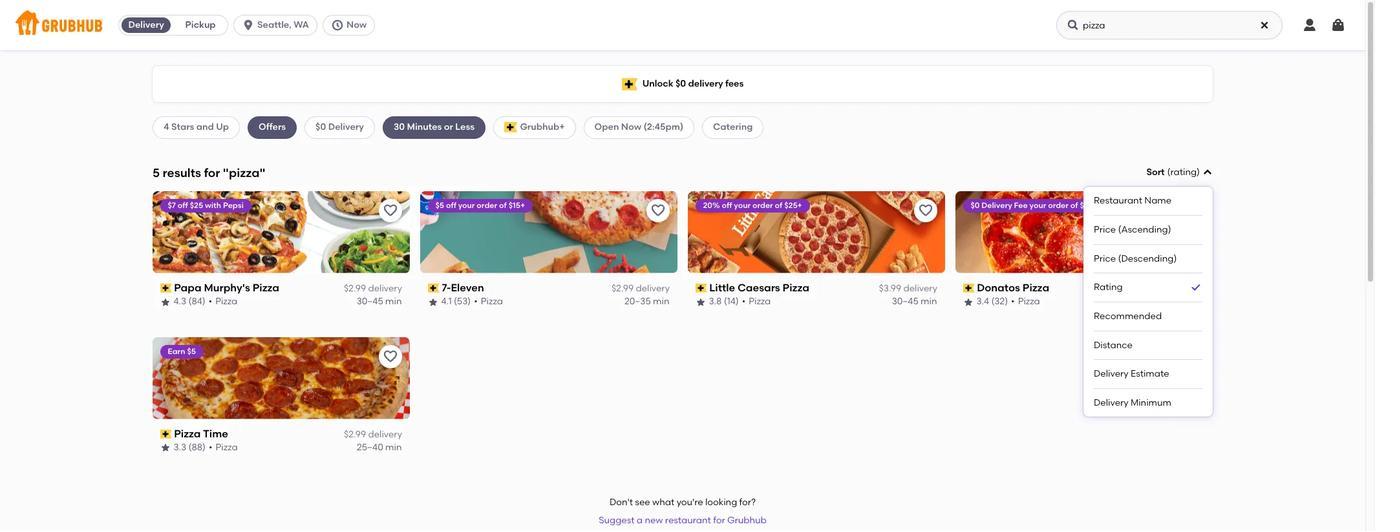 Task type: locate. For each thing, give the bounding box(es) containing it.
order for eleven
[[477, 201, 498, 210]]

donatos pizza logo image
[[956, 191, 1213, 273]]

save this restaurant image for pizza time
[[383, 349, 398, 364]]

(14)
[[724, 296, 739, 307]]

new
[[645, 515, 663, 526]]

distance
[[1094, 340, 1133, 351]]

• pizza for time
[[209, 442, 238, 453]]

delivery down distance
[[1094, 369, 1129, 380]]

2 30–45 min from the left
[[892, 296, 938, 307]]

save this restaurant image
[[650, 203, 666, 218], [918, 203, 934, 218], [383, 349, 398, 364]]

1 30–45 min from the left
[[357, 296, 402, 307]]

2 horizontal spatial svg image
[[1331, 17, 1346, 33]]

$2.99 delivery
[[344, 283, 402, 294], [612, 283, 670, 294], [344, 429, 402, 440]]

svg image inside now button
[[331, 19, 344, 32]]

time
[[203, 428, 229, 440]]

pizza down donatos pizza
[[1018, 296, 1041, 307]]

what
[[652, 497, 675, 508]]

grubhub plus flag logo image for grubhub+
[[504, 122, 518, 133]]

subscription pass image left '7-' on the left of the page
[[428, 284, 439, 293]]

1 horizontal spatial save this restaurant image
[[1186, 203, 1201, 218]]

grubhub plus flag logo image for unlock $0 delivery fees
[[622, 78, 637, 90]]

2 of from the left
[[775, 201, 783, 210]]

2 save this restaurant image from the left
[[1186, 203, 1201, 218]]

25–40 min for donatos pizza
[[1160, 296, 1205, 307]]

• right (88)
[[209, 442, 213, 453]]

1 vertical spatial $0
[[316, 122, 326, 133]]

delivery left fee
[[982, 201, 1013, 210]]

$7 off $25 with pepsi
[[168, 201, 244, 210]]

min
[[386, 296, 402, 307], [653, 296, 670, 307], [921, 296, 938, 307], [1189, 296, 1205, 307], [386, 442, 402, 453]]

0 horizontal spatial now
[[347, 19, 367, 30]]

1 horizontal spatial of
[[775, 201, 783, 210]]

caesars
[[738, 282, 781, 294]]

3.3 (88)
[[174, 442, 206, 453]]

0 vertical spatial 25–40 min
[[1160, 296, 1205, 307]]

1 horizontal spatial 30–45 min
[[892, 296, 938, 307]]

30–45 min for papa murphy's pizza
[[357, 296, 402, 307]]

looking
[[705, 497, 737, 508]]

$5
[[436, 201, 445, 210], [187, 347, 196, 356]]

and
[[196, 122, 214, 133]]

for
[[204, 165, 220, 180], [713, 515, 725, 526]]

0 vertical spatial $5
[[436, 201, 445, 210]]

delivery
[[128, 19, 164, 30], [328, 122, 364, 133], [982, 201, 1013, 210], [1094, 369, 1129, 380], [1094, 398, 1129, 409]]

0 horizontal spatial grubhub plus flag logo image
[[504, 122, 518, 133]]

25–40 min
[[1160, 296, 1205, 307], [357, 442, 402, 453]]

• right (14)
[[742, 296, 746, 307]]

delivery minimum
[[1094, 398, 1172, 409]]

$2.99 for papa murphy's pizza
[[344, 283, 366, 294]]

min for donatos pizza
[[1189, 296, 1205, 307]]

papa
[[174, 282, 202, 294]]

suggest a new restaurant for grubhub
[[599, 515, 767, 526]]

off for papa
[[178, 201, 188, 210]]

catering
[[713, 122, 753, 133]]

$0 right unlock
[[676, 78, 686, 89]]

1 vertical spatial $5
[[187, 347, 196, 356]]

0 vertical spatial 25–40
[[1160, 296, 1187, 307]]

1 vertical spatial price
[[1094, 253, 1116, 264]]

0 horizontal spatial for
[[204, 165, 220, 180]]

4.1 (53)
[[442, 296, 471, 307]]

•
[[209, 296, 212, 307], [474, 296, 478, 307], [742, 296, 746, 307], [1012, 296, 1015, 307], [209, 442, 213, 453]]

1 horizontal spatial $5
[[436, 201, 445, 210]]

1 horizontal spatial 30–45
[[892, 296, 919, 307]]

star icon image left 3.8
[[696, 297, 706, 307]]

save this restaurant button for papa murphy's pizza
[[379, 199, 402, 222]]

2 horizontal spatial your
[[1030, 201, 1047, 210]]

for inside button
[[713, 515, 725, 526]]

0 vertical spatial grubhub plus flag logo image
[[622, 78, 637, 90]]

• right (84)
[[209, 296, 212, 307]]

save this restaurant button for donatos pizza
[[1182, 199, 1205, 222]]

0 vertical spatial $0
[[676, 78, 686, 89]]

0 vertical spatial now
[[347, 19, 367, 30]]

save this restaurant image
[[383, 203, 398, 218], [1186, 203, 1201, 218]]

0 horizontal spatial save this restaurant image
[[383, 349, 398, 364]]

grubhub plus flag logo image
[[622, 78, 637, 90], [504, 122, 518, 133]]

delivery for delivery
[[128, 19, 164, 30]]

pepsi
[[223, 201, 244, 210]]

$0 delivery
[[316, 122, 364, 133]]

1 horizontal spatial save this restaurant image
[[650, 203, 666, 218]]

list box
[[1094, 187, 1203, 417]]

0 horizontal spatial of
[[500, 201, 507, 210]]

• pizza down the time
[[209, 442, 238, 453]]

2 off from the left
[[446, 201, 457, 210]]

$0 left fee
[[971, 201, 980, 210]]

1 order from the left
[[477, 201, 498, 210]]

pizza down eleven
[[481, 296, 503, 307]]

3 order from the left
[[1049, 201, 1069, 210]]

unlock $0 delivery fees
[[642, 78, 744, 89]]

for down 'looking'
[[713, 515, 725, 526]]

price (ascending)
[[1094, 224, 1171, 235]]

save this restaurant button for pizza time
[[379, 345, 402, 368]]

grubhub plus flag logo image left unlock
[[622, 78, 637, 90]]

1 vertical spatial for
[[713, 515, 725, 526]]

1 of from the left
[[500, 201, 507, 210]]

star icon image for little caesars pizza
[[696, 297, 706, 307]]

1 vertical spatial grubhub plus flag logo image
[[504, 122, 518, 133]]

1 horizontal spatial order
[[753, 201, 773, 210]]

minimum
[[1131, 398, 1172, 409]]

earn $5
[[168, 347, 196, 356]]

2 horizontal spatial of
[[1071, 201, 1079, 210]]

price (descending)
[[1094, 253, 1177, 264]]

papa murphy's pizza logo image
[[153, 191, 410, 273]]

(ascending)
[[1118, 224, 1171, 235]]

1 horizontal spatial now
[[621, 122, 641, 133]]

delivery for pizza time
[[368, 429, 402, 440]]

min for 7-eleven
[[653, 296, 670, 307]]

0 horizontal spatial $5
[[187, 347, 196, 356]]

open now (2:45pm)
[[595, 122, 684, 133]]

1 save this restaurant image from the left
[[383, 203, 398, 218]]

star icon image down subscription pass image
[[160, 297, 171, 307]]

$0 for $0 delivery
[[316, 122, 326, 133]]

• for caesars
[[742, 296, 746, 307]]

svg image
[[1302, 17, 1318, 33], [242, 19, 255, 32], [1260, 20, 1270, 30], [1203, 168, 1213, 178]]

delivery for donatos pizza
[[1171, 283, 1205, 294]]

2 horizontal spatial off
[[722, 201, 733, 210]]

now
[[347, 19, 367, 30], [621, 122, 641, 133]]

minutes
[[407, 122, 442, 133]]

30–45 min
[[357, 296, 402, 307], [892, 296, 938, 307]]

2 horizontal spatial $0
[[971, 201, 980, 210]]

• right "(53)"
[[474, 296, 478, 307]]

grubhub plus flag logo image left grubhub+
[[504, 122, 518, 133]]

price up rating
[[1094, 253, 1116, 264]]

$5 off your order of $15+
[[436, 201, 525, 210]]

$0
[[676, 78, 686, 89], [316, 122, 326, 133], [971, 201, 980, 210]]

• pizza down donatos pizza
[[1012, 296, 1041, 307]]

(
[[1167, 167, 1171, 178]]

delivery estimate
[[1094, 369, 1169, 380]]

subscription pass image
[[428, 284, 439, 293], [696, 284, 707, 293], [963, 284, 975, 293], [160, 430, 172, 439]]

0 horizontal spatial off
[[178, 201, 188, 210]]

3 off from the left
[[722, 201, 733, 210]]

0 horizontal spatial your
[[459, 201, 475, 210]]

$0 for $0 delivery fee your order of $15+
[[971, 201, 980, 210]]

• pizza for pizza
[[1012, 296, 1041, 307]]

30–45 for little caesars pizza
[[892, 296, 919, 307]]

off for little
[[722, 201, 733, 210]]

subscription pass image left pizza time
[[160, 430, 172, 439]]

pickup button
[[173, 15, 228, 36]]

donatos
[[977, 282, 1021, 294]]

none field containing sort
[[1084, 166, 1213, 417]]

0 horizontal spatial $0
[[316, 122, 326, 133]]

1 horizontal spatial for
[[713, 515, 725, 526]]

restaurant
[[1094, 195, 1143, 206]]

1 vertical spatial 25–40
[[357, 442, 384, 453]]

$1.49 delivery
[[1149, 283, 1205, 294]]

1 30–45 from the left
[[357, 296, 384, 307]]

1 horizontal spatial 25–40 min
[[1160, 296, 1205, 307]]

delivery for papa murphy's pizza
[[368, 283, 402, 294]]

pizza up the 3.3 (88)
[[174, 428, 201, 440]]

2 horizontal spatial save this restaurant image
[[918, 203, 934, 218]]

delivery inside the delivery button
[[128, 19, 164, 30]]

1 price from the top
[[1094, 224, 1116, 235]]

1 horizontal spatial $15+
[[1080, 201, 1097, 210]]

star icon image left 4.1
[[428, 297, 438, 307]]

0 horizontal spatial order
[[477, 201, 498, 210]]

0 horizontal spatial 25–40 min
[[357, 442, 402, 453]]

25–40 min for pizza time
[[357, 442, 402, 453]]

pizza
[[253, 282, 280, 294], [783, 282, 810, 294], [1023, 282, 1050, 294], [216, 296, 238, 307], [481, 296, 503, 307], [749, 296, 771, 307], [1018, 296, 1041, 307], [174, 428, 201, 440], [216, 442, 238, 453]]

2 price from the top
[[1094, 253, 1116, 264]]

little caesars pizza logo image
[[688, 191, 945, 273]]

)
[[1197, 167, 1200, 178]]

up
[[216, 122, 229, 133]]

of
[[500, 201, 507, 210], [775, 201, 783, 210], [1071, 201, 1079, 210]]

$2.99 delivery for 7-eleven
[[612, 283, 670, 294]]

0 horizontal spatial $15+
[[509, 201, 525, 210]]

little
[[710, 282, 736, 294]]

sort
[[1147, 167, 1165, 178]]

1 $15+ from the left
[[509, 201, 525, 210]]

subscription pass image for pizza time
[[160, 430, 172, 439]]

• right (32) in the right bottom of the page
[[1012, 296, 1015, 307]]

murphy's
[[204, 282, 250, 294]]

for right results
[[204, 165, 220, 180]]

pizza down the time
[[216, 442, 238, 453]]

(descending)
[[1118, 253, 1177, 264]]

1 vertical spatial 25–40 min
[[357, 442, 402, 453]]

$0 right offers
[[316, 122, 326, 133]]

price down restaurant
[[1094, 224, 1116, 235]]

1 horizontal spatial your
[[734, 201, 751, 210]]

0 horizontal spatial 25–40
[[357, 442, 384, 453]]

30–45 min for little caesars pizza
[[892, 296, 938, 307]]

0 horizontal spatial 30–45
[[357, 296, 384, 307]]

• pizza down papa murphy's pizza
[[209, 296, 238, 307]]

pizza time logo image
[[153, 337, 410, 419]]

2 order from the left
[[753, 201, 773, 210]]

• for pizza
[[1012, 296, 1015, 307]]

seattle,
[[257, 19, 292, 30]]

• pizza
[[209, 296, 238, 307], [474, 296, 503, 307], [742, 296, 771, 307], [1012, 296, 1041, 307], [209, 442, 238, 453]]

2 vertical spatial $0
[[971, 201, 980, 210]]

subscription pass image left little
[[696, 284, 707, 293]]

you're
[[677, 497, 703, 508]]

$3.99
[[879, 283, 901, 294]]

little caesars pizza
[[710, 282, 810, 294]]

pizza right the donatos
[[1023, 282, 1050, 294]]

delivery down delivery estimate
[[1094, 398, 1129, 409]]

0 horizontal spatial save this restaurant image
[[383, 203, 398, 218]]

star icon image for papa murphy's pizza
[[160, 297, 171, 307]]

0 vertical spatial price
[[1094, 224, 1116, 235]]

price
[[1094, 224, 1116, 235], [1094, 253, 1116, 264]]

subscription pass image left the donatos
[[963, 284, 975, 293]]

star icon image left 3.3
[[160, 443, 171, 454]]

delivery left pickup
[[128, 19, 164, 30]]

price for price (descending)
[[1094, 253, 1116, 264]]

25–40
[[1160, 296, 1187, 307], [357, 442, 384, 453]]

star icon image
[[160, 297, 171, 307], [428, 297, 438, 307], [696, 297, 706, 307], [963, 297, 974, 307], [160, 443, 171, 454]]

(88)
[[189, 442, 206, 453]]

• pizza down caesars
[[742, 296, 771, 307]]

off
[[178, 201, 188, 210], [446, 201, 457, 210], [722, 201, 733, 210]]

delivery for delivery minimum
[[1094, 398, 1129, 409]]

• for eleven
[[474, 296, 478, 307]]

now button
[[323, 15, 380, 36]]

now right the open
[[621, 122, 641, 133]]

1 horizontal spatial grubhub plus flag logo image
[[622, 78, 637, 90]]

0 horizontal spatial svg image
[[331, 19, 344, 32]]

star icon image for donatos pizza
[[963, 297, 974, 307]]

• pizza down eleven
[[474, 296, 503, 307]]

save this restaurant image for little caesars pizza
[[918, 203, 934, 218]]

svg image inside seattle, wa button
[[242, 19, 255, 32]]

svg image
[[1331, 17, 1346, 33], [331, 19, 344, 32], [1067, 19, 1080, 32]]

2 your from the left
[[734, 201, 751, 210]]

save this restaurant button
[[379, 199, 402, 222], [647, 199, 670, 222], [914, 199, 938, 222], [1182, 199, 1205, 222], [379, 345, 402, 368]]

0 horizontal spatial 30–45 min
[[357, 296, 402, 307]]

list box containing restaurant name
[[1094, 187, 1203, 417]]

1 your from the left
[[459, 201, 475, 210]]

rating option
[[1094, 274, 1203, 303]]

papa murphy's pizza
[[174, 282, 280, 294]]

2 horizontal spatial order
[[1049, 201, 1069, 210]]

1 off from the left
[[178, 201, 188, 210]]

2 30–45 from the left
[[892, 296, 919, 307]]

now right wa
[[347, 19, 367, 30]]

1 horizontal spatial off
[[446, 201, 457, 210]]

save this restaurant image for papa murphy's pizza
[[383, 203, 398, 218]]

$2.99 for 7-eleven
[[612, 283, 634, 294]]

1 horizontal spatial 25–40
[[1160, 296, 1187, 307]]

star icon image left 3.4
[[963, 297, 974, 307]]

None field
[[1084, 166, 1213, 417]]

20% off your order of $25+
[[703, 201, 803, 210]]



Task type: vqa. For each thing, say whether or not it's contained in the screenshot.


Task type: describe. For each thing, give the bounding box(es) containing it.
check icon image
[[1190, 281, 1203, 294]]

1 horizontal spatial svg image
[[1067, 19, 1080, 32]]

main navigation navigation
[[0, 0, 1366, 50]]

pizza right murphy's
[[253, 282, 280, 294]]

min for little caesars pizza
[[921, 296, 938, 307]]

off for 7-
[[446, 201, 457, 210]]

rating
[[1171, 167, 1197, 178]]

• for murphy's
[[209, 296, 212, 307]]

min for papa murphy's pizza
[[386, 296, 402, 307]]

restaurant
[[665, 515, 711, 526]]

$2.99 delivery for pizza time
[[344, 429, 402, 440]]

subscription pass image for donatos pizza
[[963, 284, 975, 293]]

name
[[1145, 195, 1172, 206]]

$25
[[190, 201, 203, 210]]

$25+
[[785, 201, 803, 210]]

earn
[[168, 347, 186, 356]]

delivery for 7-eleven
[[636, 283, 670, 294]]

now inside now button
[[347, 19, 367, 30]]

fee
[[1015, 201, 1028, 210]]

delivery left 30 at top left
[[328, 122, 364, 133]]

of for eleven
[[500, 201, 507, 210]]

sort ( rating )
[[1147, 167, 1200, 178]]

3 of from the left
[[1071, 201, 1079, 210]]

(2:45pm)
[[644, 122, 684, 133]]

eleven
[[451, 282, 484, 294]]

4.3
[[174, 296, 187, 307]]

star icon image for 7-eleven
[[428, 297, 438, 307]]

1 vertical spatial now
[[621, 122, 641, 133]]

pickup
[[185, 19, 216, 30]]

7-
[[442, 282, 451, 294]]

see
[[635, 497, 650, 508]]

offers
[[259, 122, 286, 133]]

• for time
[[209, 442, 213, 453]]

$7
[[168, 201, 176, 210]]

5
[[153, 165, 160, 180]]

suggest
[[599, 515, 635, 526]]

4 stars and up
[[164, 122, 229, 133]]

20–35 min
[[625, 296, 670, 307]]

your for caesars
[[734, 201, 751, 210]]

$0 delivery fee your order of $15+
[[971, 201, 1097, 210]]

"pizza"
[[223, 165, 265, 180]]

pizza right caesars
[[783, 282, 810, 294]]

25–40 for donatos pizza
[[1160, 296, 1187, 307]]

min for pizza time
[[386, 442, 402, 453]]

save this restaurant button for little caesars pizza
[[914, 199, 938, 222]]

3.8
[[709, 296, 722, 307]]

of for caesars
[[775, 201, 783, 210]]

don't
[[610, 497, 633, 508]]

20–35
[[625, 296, 651, 307]]

3.3
[[174, 442, 187, 453]]

$2.99 delivery for papa murphy's pizza
[[344, 283, 402, 294]]

30 minutes or less
[[394, 122, 475, 133]]

open
[[595, 122, 619, 133]]

pizza down papa murphy's pizza
[[216, 296, 238, 307]]

with
[[205, 201, 221, 210]]

grubhub+
[[520, 122, 565, 133]]

seattle, wa button
[[233, 15, 323, 36]]

fees
[[725, 78, 744, 89]]

save this restaurant image for donatos pizza
[[1186, 203, 1201, 218]]

$2.99 for pizza time
[[344, 429, 366, 440]]

7-eleven logo image
[[420, 191, 678, 273]]

recommended
[[1094, 311, 1162, 322]]

4
[[164, 122, 169, 133]]

30–45 for papa murphy's pizza
[[357, 296, 384, 307]]

Search for food, convenience, alcohol... search field
[[1057, 11, 1283, 39]]

restaurant name
[[1094, 195, 1172, 206]]

seattle, wa
[[257, 19, 309, 30]]

0 vertical spatial for
[[204, 165, 220, 180]]

(84)
[[189, 296, 206, 307]]

• pizza for murphy's
[[209, 296, 238, 307]]

donatos pizza
[[977, 282, 1050, 294]]

save this restaurant button for 7-eleven
[[647, 199, 670, 222]]

don't see what you're looking for?
[[610, 497, 756, 508]]

(53)
[[454, 296, 471, 307]]

or
[[444, 122, 453, 133]]

7-eleven
[[442, 282, 484, 294]]

price for price (ascending)
[[1094, 224, 1116, 235]]

(32)
[[992, 296, 1008, 307]]

2 $15+ from the left
[[1080, 201, 1097, 210]]

30
[[394, 122, 405, 133]]

stars
[[171, 122, 194, 133]]

delivery for little caesars pizza
[[904, 283, 938, 294]]

subscription pass image for 7-eleven
[[428, 284, 439, 293]]

save this restaurant image for 7-eleven
[[650, 203, 666, 218]]

subscription pass image for little caesars pizza
[[696, 284, 707, 293]]

25–40 for pizza time
[[357, 442, 384, 453]]

$1.49
[[1149, 283, 1169, 294]]

3 your from the left
[[1030, 201, 1047, 210]]

results
[[163, 165, 201, 180]]

unlock
[[642, 78, 673, 89]]

1 horizontal spatial $0
[[676, 78, 686, 89]]

subscription pass image
[[160, 284, 172, 293]]

pizza down the little caesars pizza
[[749, 296, 771, 307]]

4.1
[[442, 296, 452, 307]]

20%
[[703, 201, 720, 210]]

delivery button
[[119, 15, 173, 36]]

star icon image for pizza time
[[160, 443, 171, 454]]

order for caesars
[[753, 201, 773, 210]]

estimate
[[1131, 369, 1169, 380]]

$3.99 delivery
[[879, 283, 938, 294]]

your for eleven
[[459, 201, 475, 210]]

grubhub
[[727, 515, 767, 526]]

5 results for "pizza"
[[153, 165, 265, 180]]

rating
[[1094, 282, 1123, 293]]

wa
[[294, 19, 309, 30]]

suggest a new restaurant for grubhub button
[[593, 510, 773, 532]]

• pizza for eleven
[[474, 296, 503, 307]]

4.3 (84)
[[174, 296, 206, 307]]

for?
[[739, 497, 756, 508]]

3.8 (14)
[[709, 296, 739, 307]]

less
[[455, 122, 475, 133]]

• pizza for caesars
[[742, 296, 771, 307]]

pizza time
[[174, 428, 229, 440]]

delivery for delivery estimate
[[1094, 369, 1129, 380]]

3.4 (32)
[[977, 296, 1008, 307]]



